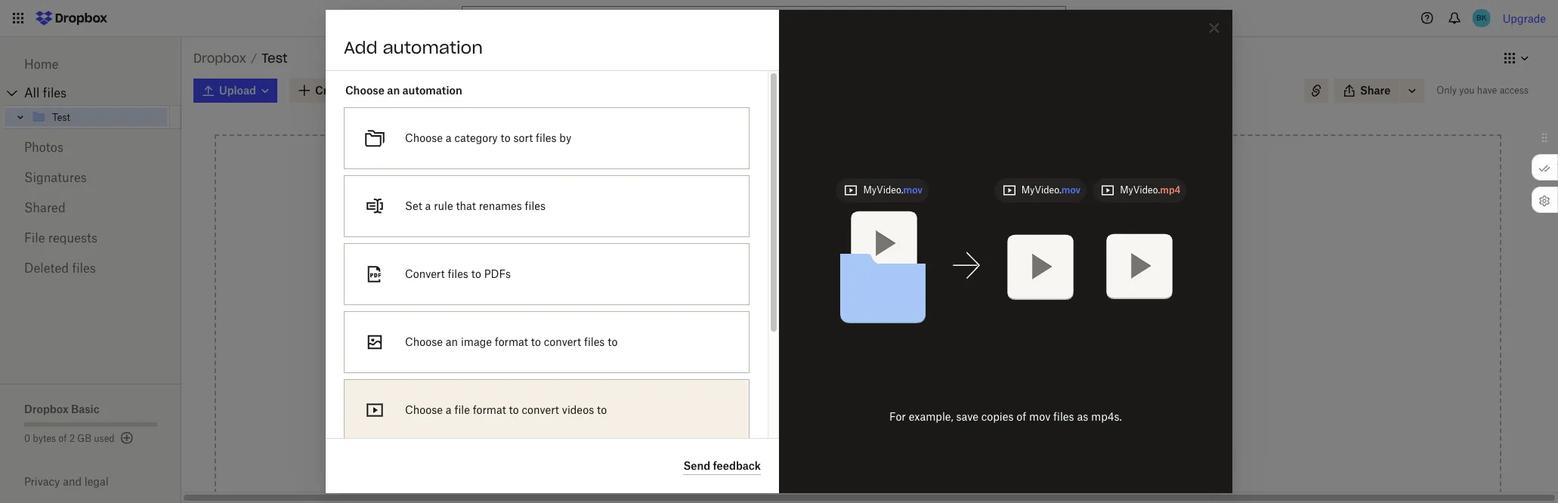 Task type: vqa. For each thing, say whether or not it's contained in the screenshot.
Drop files here to upload, or use the 'Upload' button
yes



Task type: locate. For each thing, give the bounding box(es) containing it.
files up videos
[[584, 336, 605, 348]]

dropbox up bytes
[[24, 403, 68, 416]]

1 vertical spatial a
[[425, 200, 431, 212]]

'upload'
[[847, 301, 887, 314]]

files
[[43, 85, 67, 101], [536, 132, 557, 144], [525, 200, 546, 212], [72, 261, 96, 276], [448, 268, 469, 280], [822, 284, 843, 297], [584, 336, 605, 348], [1054, 410, 1075, 423]]

an for image
[[446, 336, 458, 348]]

gb
[[77, 433, 91, 444]]

an left image
[[446, 336, 458, 348]]

0 horizontal spatial myvideo. mov
[[864, 184, 923, 195]]

choose down the choose an automation
[[405, 132, 443, 144]]

0 horizontal spatial myvideo.
[[864, 184, 904, 195]]

dropbox for dropbox basic
[[24, 403, 68, 416]]

0 vertical spatial convert
[[544, 336, 581, 348]]

0 bytes of 2 gb used
[[24, 433, 115, 444]]

a right set
[[425, 200, 431, 212]]

0 vertical spatial test
[[262, 51, 288, 66]]

test down all files
[[52, 112, 70, 123]]

0
[[24, 433, 30, 444]]

set
[[405, 200, 422, 212]]

automation
[[383, 37, 483, 58], [403, 84, 462, 97]]

files inside tree
[[43, 85, 67, 101]]

0 vertical spatial an
[[387, 84, 400, 97]]

1 horizontal spatial myvideo.
[[1022, 184, 1062, 195]]

files up the the
[[822, 284, 843, 297]]

1 vertical spatial test
[[52, 112, 70, 123]]

myvideo. mp4
[[1120, 184, 1181, 195]]

1 horizontal spatial myvideo. mov
[[1022, 184, 1081, 195]]

basic
[[71, 403, 100, 416]]

2 vertical spatial a
[[446, 404, 452, 417]]

0 horizontal spatial mov
[[904, 184, 923, 195]]

1 horizontal spatial of
[[1017, 410, 1027, 423]]

all files link
[[24, 81, 181, 105]]

convert
[[544, 336, 581, 348], [522, 404, 559, 417]]

choose for choose an image format to convert files to
[[405, 336, 443, 348]]

add automation dialog
[[326, 10, 1233, 503]]

by
[[560, 132, 572, 144]]

1 horizontal spatial an
[[446, 336, 458, 348]]

0 horizontal spatial an
[[387, 84, 400, 97]]

of right 'copies'
[[1017, 410, 1027, 423]]

mp4s.
[[1092, 410, 1123, 423]]

0 vertical spatial dropbox
[[194, 51, 247, 66]]

convert for videos
[[522, 404, 559, 417]]

0 horizontal spatial test
[[52, 112, 70, 123]]

myvideo.
[[864, 184, 904, 195], [1022, 184, 1062, 195], [1120, 184, 1161, 195]]

upload,
[[885, 284, 923, 297]]

photos
[[24, 140, 63, 155]]

test
[[262, 51, 288, 66], [52, 112, 70, 123]]

choose down add
[[345, 84, 385, 97]]

0 vertical spatial a
[[446, 132, 452, 144]]

choose for choose an automation
[[345, 84, 385, 97]]

all
[[24, 85, 40, 101]]

choose for choose a file format to convert videos to
[[405, 404, 443, 417]]

2 horizontal spatial myvideo.
[[1120, 184, 1161, 195]]

files right the all
[[43, 85, 67, 101]]

legal
[[84, 475, 109, 488]]

dropbox logo - go to the homepage image
[[30, 6, 113, 30]]

files inside drop files here to upload, or use the 'upload' button
[[822, 284, 843, 297]]

0 vertical spatial format
[[495, 336, 528, 348]]

convert up videos
[[544, 336, 581, 348]]

the
[[828, 301, 844, 314]]

choose a category to sort files by
[[405, 132, 572, 144]]

format for image
[[495, 336, 528, 348]]

files left by
[[536, 132, 557, 144]]

a for category
[[446, 132, 452, 144]]

format right image
[[495, 336, 528, 348]]

choose left image
[[405, 336, 443, 348]]

folder
[[828, 416, 857, 429]]

a left file
[[446, 404, 452, 417]]

of
[[1017, 410, 1027, 423], [58, 433, 67, 444]]

you
[[1460, 85, 1475, 96]]

only
[[1437, 85, 1457, 96]]

an
[[387, 84, 400, 97], [446, 336, 458, 348]]

mp4
[[1161, 184, 1181, 195]]

choose an automation
[[345, 84, 462, 97]]

automation up the choose an automation
[[383, 37, 483, 58]]

format right file
[[473, 404, 506, 417]]

format
[[495, 336, 528, 348], [473, 404, 506, 417]]

choose left file
[[405, 404, 443, 417]]

shared
[[24, 200, 66, 215]]

have
[[1478, 85, 1498, 96]]

home
[[24, 57, 59, 72]]

file requests
[[24, 231, 98, 246]]

dropbox left the / on the top left of page
[[194, 51, 247, 66]]

mov
[[904, 184, 923, 195], [1062, 184, 1081, 195], [1030, 410, 1051, 423]]

copies
[[982, 410, 1014, 423]]

an down 'add automation' at the top left of the page
[[387, 84, 400, 97]]

0 vertical spatial of
[[1017, 410, 1027, 423]]

format for file
[[473, 404, 506, 417]]

global header element
[[0, 0, 1559, 37]]

1 horizontal spatial dropbox
[[194, 51, 247, 66]]

test right the / on the top left of page
[[262, 51, 288, 66]]

1 horizontal spatial test
[[262, 51, 288, 66]]

1 vertical spatial format
[[473, 404, 506, 417]]

and
[[63, 475, 82, 488]]

drop
[[794, 284, 819, 297]]

all files
[[24, 85, 67, 101]]

files right renames
[[525, 200, 546, 212]]

a for file
[[446, 404, 452, 417]]

automation down 'add automation' at the top left of the page
[[403, 84, 462, 97]]

1 vertical spatial an
[[446, 336, 458, 348]]

to
[[501, 132, 511, 144], [471, 268, 481, 280], [872, 284, 882, 297], [531, 336, 541, 348], [608, 336, 618, 348], [509, 404, 519, 417], [597, 404, 607, 417]]

convert left videos
[[522, 404, 559, 417]]

1 vertical spatial convert
[[522, 404, 559, 417]]

that
[[456, 200, 476, 212]]

an for automation
[[387, 84, 400, 97]]

requests
[[48, 231, 98, 246]]

a left category at the left of page
[[446, 132, 452, 144]]

for example, save copies of mov files as mp4s.
[[890, 410, 1123, 423]]

convert for files
[[544, 336, 581, 348]]

choose
[[345, 84, 385, 97], [405, 132, 443, 144], [405, 336, 443, 348], [405, 404, 443, 417]]

of inside add automation dialog
[[1017, 410, 1027, 423]]

button
[[889, 301, 923, 314]]

choose for choose a category to sort files by
[[405, 132, 443, 144]]

of left 2
[[58, 433, 67, 444]]

0 vertical spatial automation
[[383, 37, 483, 58]]

a for rule
[[425, 200, 431, 212]]

0 horizontal spatial dropbox
[[24, 403, 68, 416]]

1 vertical spatial dropbox
[[24, 403, 68, 416]]

access
[[1500, 85, 1529, 96]]

1 vertical spatial of
[[58, 433, 67, 444]]

a
[[446, 132, 452, 144], [425, 200, 431, 212], [446, 404, 452, 417]]

add
[[344, 37, 378, 58]]

dropbox
[[194, 51, 247, 66], [24, 403, 68, 416]]



Task type: describe. For each thing, give the bounding box(es) containing it.
renames
[[479, 200, 522, 212]]

import button
[[733, 450, 984, 480]]

0 horizontal spatial of
[[58, 433, 67, 444]]

sort
[[514, 132, 533, 144]]

1 myvideo. mov from the left
[[864, 184, 923, 195]]

test inside all files tree
[[52, 112, 70, 123]]

drop files here to upload, or use the 'upload' button
[[794, 284, 923, 314]]

image
[[461, 336, 492, 348]]

save
[[957, 410, 979, 423]]

add automation
[[344, 37, 483, 58]]

3 myvideo. from the left
[[1120, 184, 1161, 195]]

home link
[[24, 49, 157, 79]]

privacy and legal
[[24, 475, 109, 488]]

only you have access
[[1437, 85, 1529, 96]]

used
[[94, 433, 115, 444]]

your
[[886, 416, 908, 429]]

import
[[766, 458, 801, 471]]

access this folder from your desktop
[[766, 416, 951, 429]]

videos
[[562, 404, 594, 417]]

2
[[69, 433, 75, 444]]

all files tree
[[2, 81, 181, 129]]

pdfs
[[484, 268, 511, 280]]

deleted files link
[[24, 253, 157, 283]]

desktop
[[911, 416, 951, 429]]

1 vertical spatial automation
[[403, 84, 462, 97]]

rule
[[434, 200, 453, 212]]

example,
[[909, 410, 954, 423]]

or
[[794, 301, 804, 314]]

category
[[455, 132, 498, 144]]

choose a file format to convert videos to
[[405, 404, 607, 417]]

shared link
[[24, 193, 157, 223]]

convert
[[405, 268, 445, 280]]

send feedback button
[[684, 457, 761, 475]]

files down file requests link
[[72, 261, 96, 276]]

files left as
[[1054, 410, 1075, 423]]

1 myvideo. from the left
[[864, 184, 904, 195]]

this
[[806, 416, 825, 429]]

set a rule that renames files
[[405, 200, 546, 212]]

get more space image
[[118, 429, 136, 448]]

test link
[[31, 108, 167, 126]]

convert files to pdfs
[[405, 268, 511, 280]]

photos link
[[24, 132, 157, 163]]

deleted files
[[24, 261, 96, 276]]

2 horizontal spatial mov
[[1062, 184, 1081, 195]]

access
[[766, 416, 803, 429]]

choose an image format to convert files to
[[405, 336, 618, 348]]

dropbox / test
[[194, 51, 288, 66]]

send
[[684, 459, 711, 472]]

privacy and legal link
[[24, 475, 181, 488]]

as
[[1077, 410, 1089, 423]]

signatures
[[24, 170, 87, 185]]

2 myvideo. mov from the left
[[1022, 184, 1081, 195]]

feedback
[[713, 459, 761, 472]]

bytes
[[33, 433, 56, 444]]

more ways to add content element
[[730, 376, 987, 503]]

file
[[455, 404, 470, 417]]

privacy
[[24, 475, 60, 488]]

share button
[[1335, 79, 1400, 103]]

here
[[846, 284, 869, 297]]

/
[[251, 51, 257, 64]]

signatures link
[[24, 163, 157, 193]]

file
[[24, 231, 45, 246]]

file requests link
[[24, 223, 157, 253]]

dropbox for dropbox / test
[[194, 51, 247, 66]]

1 horizontal spatial mov
[[1030, 410, 1051, 423]]

share
[[1361, 84, 1391, 97]]

dropbox basic
[[24, 403, 100, 416]]

send feedback
[[684, 459, 761, 472]]

for
[[890, 410, 906, 423]]

deleted
[[24, 261, 69, 276]]

upgrade
[[1503, 12, 1547, 25]]

2 myvideo. from the left
[[1022, 184, 1062, 195]]

files right convert on the left bottom of page
[[448, 268, 469, 280]]

dropbox link
[[194, 48, 247, 68]]

use
[[807, 301, 825, 314]]

upgrade link
[[1503, 12, 1547, 25]]

from
[[859, 416, 883, 429]]

to inside drop files here to upload, or use the 'upload' button
[[872, 284, 882, 297]]



